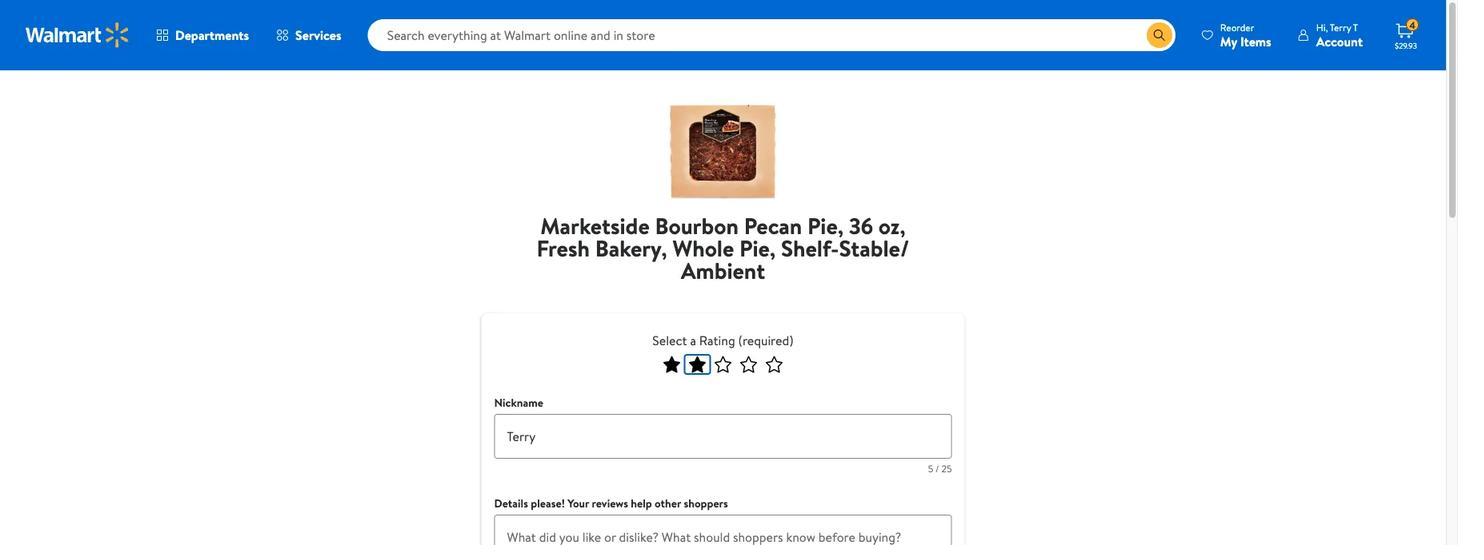 Task type: locate. For each thing, give the bounding box(es) containing it.
your
[[568, 496, 589, 512]]

pecan
[[744, 210, 802, 241]]

whole
[[673, 233, 734, 264]]

5 / 25
[[928, 462, 952, 476]]

items
[[1241, 32, 1272, 50]]

write a review for marketside bourbon pecan pie, 36 oz, fresh bakery, whole pie, shelf-stable/ ambient element
[[518, 210, 928, 295]]

terry
[[1330, 20, 1351, 34]]

a
[[690, 332, 696, 350]]

/
[[936, 462, 939, 476]]

pie, left 36
[[808, 210, 844, 241]]

rating
[[699, 332, 735, 350]]

Details please! Your reviews help other shoppers text field
[[494, 515, 952, 546]]

search icon image
[[1153, 29, 1166, 42]]

pie,
[[808, 210, 844, 241], [740, 233, 776, 264]]

reviews
[[592, 496, 628, 512]]

36
[[849, 210, 873, 241]]

my
[[1221, 32, 1238, 50]]

Nickname text field
[[494, 415, 952, 459]]

walmart image
[[26, 22, 130, 48]]

hi,
[[1317, 20, 1328, 34]]

1 horizontal spatial pie,
[[808, 210, 844, 241]]

25
[[942, 462, 952, 476]]

shelf-
[[781, 233, 839, 264]]

please!
[[531, 496, 565, 512]]

select a rating (required)
[[653, 332, 794, 350]]

departments button
[[142, 16, 263, 54]]

marketside
[[541, 210, 650, 241]]

pie, left 'shelf-'
[[740, 233, 776, 264]]



Task type: vqa. For each thing, say whether or not it's contained in the screenshot.
Hi,
yes



Task type: describe. For each thing, give the bounding box(es) containing it.
shoppers
[[684, 496, 728, 512]]

hi, terry t account
[[1317, 20, 1363, 50]]

details please! your reviews help other shoppers
[[494, 496, 728, 512]]

Search search field
[[368, 19, 1176, 51]]

reorder my items
[[1221, 20, 1272, 50]]

nickname
[[494, 395, 543, 411]]

bourbon
[[655, 210, 739, 241]]

$29.93
[[1395, 40, 1418, 51]]

services
[[295, 26, 341, 44]]

ambient
[[681, 255, 765, 286]]

marketside bourbon pecan pie, 36 oz, fresh bakery, whole pie, shelf-stable/ ambient
[[537, 210, 910, 286]]

help
[[631, 496, 652, 512]]

details
[[494, 496, 528, 512]]

t
[[1353, 20, 1358, 34]]

5
[[928, 462, 934, 476]]

other
[[655, 496, 681, 512]]

oz,
[[879, 210, 906, 241]]

services button
[[263, 16, 355, 54]]

(required)
[[738, 332, 794, 350]]

reorder
[[1221, 20, 1255, 34]]

4
[[1410, 18, 1416, 32]]

0 horizontal spatial pie,
[[740, 233, 776, 264]]

account
[[1317, 32, 1363, 50]]

departments
[[175, 26, 249, 44]]

fresh
[[537, 233, 590, 264]]

select
[[653, 332, 687, 350]]

stable/
[[839, 233, 910, 264]]

Walmart Site-Wide search field
[[368, 19, 1176, 51]]

bakery,
[[595, 233, 667, 264]]



